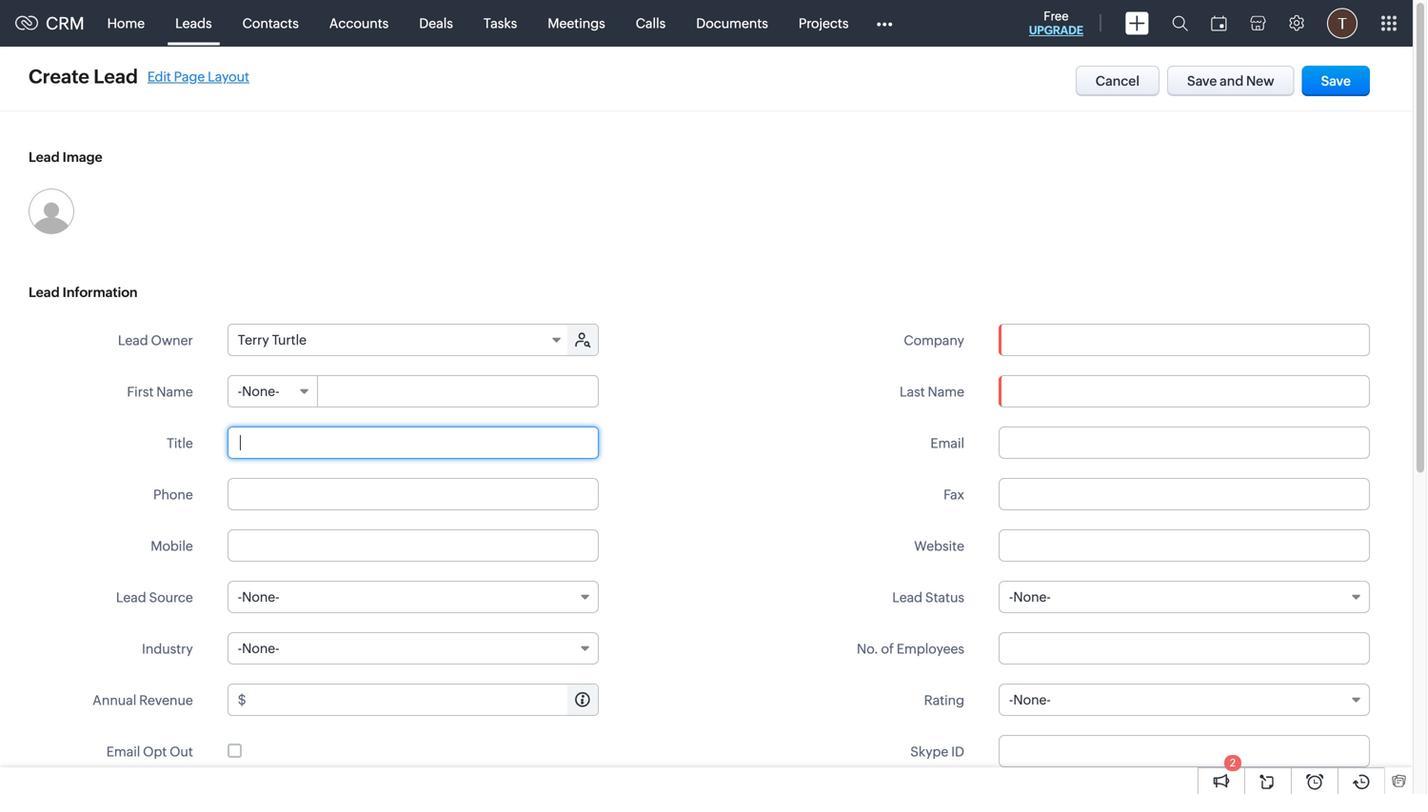 Task type: locate. For each thing, give the bounding box(es) containing it.
annual
[[93, 693, 136, 708]]

lead left owner
[[118, 333, 148, 348]]

opt
[[143, 744, 167, 760]]

annual revenue
[[93, 693, 193, 708]]

$
[[238, 693, 246, 708]]

save
[[1188, 73, 1218, 89], [1322, 73, 1352, 89]]

none- right status
[[1014, 590, 1051, 605]]

email opt out
[[106, 744, 193, 760]]

email for email
[[931, 436, 965, 451]]

lead left image
[[29, 150, 60, 165]]

phone
[[153, 487, 193, 503]]

1 horizontal spatial name
[[928, 384, 965, 400]]

turtle
[[272, 332, 307, 348]]

save for save and new
[[1188, 73, 1218, 89]]

0 horizontal spatial save
[[1188, 73, 1218, 89]]

lead left source
[[116, 590, 146, 605]]

lead for lead source
[[116, 590, 146, 605]]

create
[[29, 66, 89, 88]]

image
[[63, 150, 103, 165]]

out
[[170, 744, 193, 760]]

lead left status
[[893, 590, 923, 605]]

- up the $
[[238, 641, 242, 656]]

lead status
[[893, 590, 965, 605]]

profile image
[[1328, 8, 1358, 39]]

None text field
[[1000, 325, 1370, 355], [999, 375, 1371, 408], [319, 376, 598, 407], [227, 427, 599, 459], [999, 427, 1371, 459], [999, 530, 1371, 562], [999, 633, 1371, 665], [1000, 325, 1370, 355], [999, 375, 1371, 408], [319, 376, 598, 407], [227, 427, 599, 459], [999, 427, 1371, 459], [999, 530, 1371, 562], [999, 633, 1371, 665]]

status
[[926, 590, 965, 605]]

and
[[1220, 73, 1244, 89]]

None text field
[[227, 478, 599, 511], [999, 478, 1371, 511], [227, 530, 599, 562], [249, 685, 598, 715], [999, 735, 1371, 768], [227, 478, 599, 511], [999, 478, 1371, 511], [227, 530, 599, 562], [249, 685, 598, 715], [999, 735, 1371, 768]]

no.
[[857, 642, 879, 657]]

tasks link
[[469, 0, 533, 46]]

name right last
[[928, 384, 965, 400]]

create lead edit page layout
[[29, 66, 250, 88]]

last name
[[900, 384, 965, 400]]

lead left information
[[29, 285, 60, 300]]

industry
[[142, 642, 193, 657]]

- down terry
[[238, 384, 242, 399]]

deals
[[419, 16, 453, 31]]

2 name from the left
[[928, 384, 965, 400]]

-none- right status
[[1010, 590, 1051, 605]]

-None- field
[[228, 376, 318, 407], [227, 581, 599, 613], [999, 581, 1371, 613], [227, 633, 599, 665], [999, 684, 1371, 716]]

meetings
[[548, 16, 606, 31]]

first
[[127, 384, 154, 400]]

save left and
[[1188, 73, 1218, 89]]

2
[[1231, 757, 1237, 769]]

none- right source
[[242, 590, 280, 605]]

-none- for lead source
[[238, 590, 280, 605]]

create menu element
[[1115, 0, 1161, 46]]

meetings link
[[533, 0, 621, 46]]

0 horizontal spatial name
[[156, 384, 193, 400]]

free upgrade
[[1030, 9, 1084, 37]]

none- right the rating
[[1014, 693, 1051, 708]]

lead owner
[[118, 333, 193, 348]]

email
[[931, 436, 965, 451], [106, 744, 140, 760]]

lead for lead owner
[[118, 333, 148, 348]]

rating
[[925, 693, 965, 708]]

email left opt
[[106, 744, 140, 760]]

lead left the edit
[[94, 66, 138, 88]]

none-
[[242, 384, 280, 399], [242, 590, 280, 605], [1014, 590, 1051, 605], [242, 641, 280, 656], [1014, 693, 1051, 708]]

0 vertical spatial email
[[931, 436, 965, 451]]

save down profile "image"
[[1322, 73, 1352, 89]]

-none- up the $
[[238, 641, 280, 656]]

none- up the $
[[242, 641, 280, 656]]

name right first at the left of the page
[[156, 384, 193, 400]]

-none- right source
[[238, 590, 280, 605]]

-
[[238, 384, 242, 399], [238, 590, 242, 605], [1010, 590, 1014, 605], [238, 641, 242, 656], [1010, 693, 1014, 708]]

- for lead status
[[1010, 590, 1014, 605]]

1 name from the left
[[156, 384, 193, 400]]

- for industry
[[238, 641, 242, 656]]

name for last name
[[928, 384, 965, 400]]

deals link
[[404, 0, 469, 46]]

lead for lead status
[[893, 590, 923, 605]]

contacts
[[243, 16, 299, 31]]

owner
[[151, 333, 193, 348]]

tasks
[[484, 16, 518, 31]]

None field
[[1000, 325, 1370, 355]]

- right source
[[238, 590, 242, 605]]

2 save from the left
[[1322, 73, 1352, 89]]

- for rating
[[1010, 693, 1014, 708]]

save and new button
[[1168, 66, 1295, 96]]

no. of employees
[[857, 642, 965, 657]]

- right status
[[1010, 590, 1014, 605]]

documents link
[[681, 0, 784, 46]]

1 horizontal spatial email
[[931, 436, 965, 451]]

0 horizontal spatial email
[[106, 744, 140, 760]]

edit page layout link
[[147, 69, 250, 84]]

save button
[[1303, 66, 1371, 96]]

documents
[[697, 16, 769, 31]]

lead information
[[29, 285, 138, 300]]

employees
[[897, 642, 965, 657]]

name
[[156, 384, 193, 400], [928, 384, 965, 400]]

-none- for rating
[[1010, 693, 1051, 708]]

- right the rating
[[1010, 693, 1014, 708]]

profile element
[[1317, 0, 1370, 46]]

leads
[[175, 16, 212, 31]]

-none-
[[238, 384, 280, 399], [238, 590, 280, 605], [1010, 590, 1051, 605], [238, 641, 280, 656], [1010, 693, 1051, 708]]

skype
[[911, 744, 949, 760]]

-none- right the rating
[[1010, 693, 1051, 708]]

1 save from the left
[[1188, 73, 1218, 89]]

none- for industry
[[242, 641, 280, 656]]

lead
[[94, 66, 138, 88], [29, 150, 60, 165], [29, 285, 60, 300], [118, 333, 148, 348], [116, 590, 146, 605], [893, 590, 923, 605]]

save and new
[[1188, 73, 1275, 89]]

calls
[[636, 16, 666, 31]]

calls link
[[621, 0, 681, 46]]

1 horizontal spatial save
[[1322, 73, 1352, 89]]

1 vertical spatial email
[[106, 744, 140, 760]]

email up fax
[[931, 436, 965, 451]]



Task type: describe. For each thing, give the bounding box(es) containing it.
free
[[1044, 9, 1069, 23]]

name for first name
[[156, 384, 193, 400]]

cancel button
[[1076, 66, 1160, 96]]

projects link
[[784, 0, 864, 46]]

terry turtle
[[238, 332, 307, 348]]

save for save
[[1322, 73, 1352, 89]]

-none- for industry
[[238, 641, 280, 656]]

none- for rating
[[1014, 693, 1051, 708]]

skype id
[[911, 744, 965, 760]]

home link
[[92, 0, 160, 46]]

page
[[174, 69, 205, 84]]

source
[[149, 590, 193, 605]]

calendar image
[[1212, 16, 1228, 31]]

title
[[167, 436, 193, 451]]

none- down terry
[[242, 384, 280, 399]]

-none- field for rating
[[999, 684, 1371, 716]]

-none- field for lead source
[[227, 581, 599, 613]]

create menu image
[[1126, 12, 1150, 35]]

crm
[[46, 14, 84, 33]]

lead for lead information
[[29, 285, 60, 300]]

leads link
[[160, 0, 227, 46]]

fax
[[944, 487, 965, 503]]

image image
[[29, 189, 74, 234]]

email for email opt out
[[106, 744, 140, 760]]

accounts
[[329, 16, 389, 31]]

-none- for lead status
[[1010, 590, 1051, 605]]

cancel
[[1096, 73, 1140, 89]]

first name
[[127, 384, 193, 400]]

-none- field for lead status
[[999, 581, 1371, 613]]

edit
[[147, 69, 171, 84]]

lead for lead image
[[29, 150, 60, 165]]

lead source
[[116, 590, 193, 605]]

website
[[915, 539, 965, 554]]

information
[[63, 285, 138, 300]]

last
[[900, 384, 926, 400]]

Terry Turtle field
[[228, 325, 569, 355]]

Other Modules field
[[864, 8, 905, 39]]

none- for lead status
[[1014, 590, 1051, 605]]

none- for lead source
[[242, 590, 280, 605]]

new
[[1247, 73, 1275, 89]]

-none- down terry
[[238, 384, 280, 399]]

contacts link
[[227, 0, 314, 46]]

home
[[107, 16, 145, 31]]

id
[[952, 744, 965, 760]]

- for lead source
[[238, 590, 242, 605]]

layout
[[208, 69, 250, 84]]

accounts link
[[314, 0, 404, 46]]

search element
[[1161, 0, 1200, 47]]

crm link
[[15, 14, 84, 33]]

mobile
[[151, 539, 193, 554]]

upgrade
[[1030, 24, 1084, 37]]

company
[[904, 333, 965, 348]]

of
[[882, 642, 894, 657]]

projects
[[799, 16, 849, 31]]

revenue
[[139, 693, 193, 708]]

search image
[[1173, 15, 1189, 31]]

terry
[[238, 332, 269, 348]]

-none- field for industry
[[227, 633, 599, 665]]

lead image
[[29, 150, 103, 165]]



Task type: vqa. For each thing, say whether or not it's contained in the screenshot.
the - associated with Lead Status
yes



